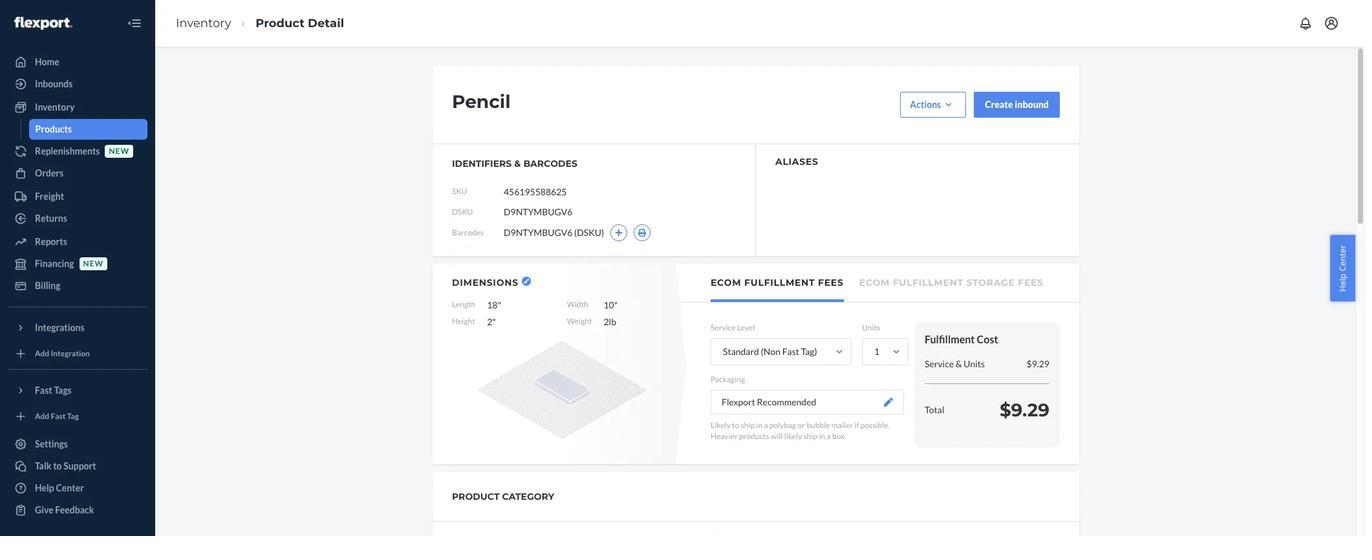 Task type: describe. For each thing, give the bounding box(es) containing it.
polybag
[[769, 421, 796, 430]]

identifiers
[[452, 158, 512, 169]]

standard
[[723, 346, 759, 357]]

products
[[35, 124, 72, 135]]

tag)
[[801, 346, 817, 357]]

breadcrumbs navigation
[[166, 4, 354, 42]]

fulfillment up service & units
[[925, 333, 975, 345]]

help center link
[[8, 478, 147, 499]]

fulfillment for fees
[[744, 277, 815, 288]]

flexport recommended button
[[711, 390, 904, 415]]

$9.29 for total
[[1000, 399, 1050, 421]]

2 lb
[[604, 316, 616, 327]]

(non
[[761, 346, 781, 357]]

talk to support link
[[8, 456, 147, 477]]

ecom for ecom fulfillment fees
[[711, 277, 741, 288]]

product
[[256, 16, 305, 30]]

add for add fast tag
[[35, 412, 49, 421]]

returns
[[35, 213, 67, 224]]

new for financing
[[83, 259, 104, 269]]

fast tags button
[[8, 380, 147, 401]]

d9ntymbugv6 (dsku)
[[504, 227, 604, 238]]

freight link
[[8, 186, 147, 207]]

home link
[[8, 52, 147, 72]]

will
[[771, 432, 783, 441]]

center inside button
[[1337, 245, 1349, 271]]

2 fees from the left
[[1018, 277, 1044, 288]]

aliases
[[775, 156, 818, 167]]

products
[[739, 432, 769, 441]]

open notifications image
[[1298, 16, 1313, 31]]

create inbound
[[985, 99, 1049, 110]]

or
[[798, 421, 805, 430]]

products link
[[29, 119, 147, 140]]

1
[[874, 346, 880, 357]]

replenishments
[[35, 146, 100, 156]]

length
[[452, 299, 475, 309]]

reports link
[[8, 232, 147, 252]]

give feedback button
[[8, 500, 147, 521]]

18
[[487, 299, 498, 310]]

if
[[854, 421, 859, 430]]

inbounds link
[[8, 74, 147, 94]]

pencil
[[452, 91, 511, 113]]

& for identifiers
[[514, 158, 521, 169]]

1 vertical spatial in
[[819, 432, 825, 441]]

d9ntymbugv6 for d9ntymbugv6 (dsku)
[[504, 227, 573, 238]]

give feedback
[[35, 504, 94, 515]]

give
[[35, 504, 53, 515]]

service for service & units
[[925, 358, 954, 369]]

actions
[[910, 99, 941, 110]]

returns link
[[8, 208, 147, 229]]

box.
[[832, 432, 846, 441]]

home
[[35, 56, 59, 67]]

integrations
[[35, 322, 84, 333]]

dimensions
[[452, 277, 519, 288]]

$9.29 for service & units
[[1027, 358, 1050, 369]]

18 "
[[487, 299, 501, 310]]

identifiers & barcodes
[[452, 158, 577, 169]]

to for talk
[[53, 460, 62, 471]]

to for likely
[[732, 421, 739, 430]]

integration
[[51, 349, 90, 359]]

inbound
[[1015, 99, 1049, 110]]

settings link
[[8, 434, 147, 455]]

billing link
[[8, 275, 147, 296]]

bubble
[[807, 421, 830, 430]]

dsku
[[452, 207, 473, 217]]

print image
[[638, 229, 647, 237]]

support
[[64, 460, 96, 471]]

product category
[[452, 491, 554, 502]]

likely
[[711, 421, 731, 430]]

ecom fulfillment storage fees tab
[[859, 264, 1044, 299]]

category
[[502, 491, 554, 502]]

actions button
[[900, 92, 966, 118]]

reports
[[35, 236, 67, 247]]

recommended
[[757, 397, 816, 408]]

add fast tag
[[35, 412, 79, 421]]

1 horizontal spatial a
[[827, 432, 831, 441]]

flexport recommended
[[722, 397, 816, 408]]

10
[[604, 299, 614, 310]]

inbounds
[[35, 78, 73, 89]]

(dsku)
[[574, 227, 604, 238]]

talk to support
[[35, 460, 96, 471]]

close navigation image
[[127, 16, 142, 31]]

settings
[[35, 438, 68, 449]]

storage
[[967, 277, 1015, 288]]

service & units
[[925, 358, 985, 369]]

create
[[985, 99, 1013, 110]]

weight
[[567, 316, 592, 326]]

flexport logo image
[[14, 17, 72, 30]]



Task type: locate. For each thing, give the bounding box(es) containing it.
1 fees from the left
[[818, 277, 844, 288]]

1 vertical spatial new
[[83, 259, 104, 269]]

add integration link
[[8, 343, 147, 364]]

1 vertical spatial ship
[[804, 432, 818, 441]]

1 vertical spatial $9.29
[[1000, 399, 1050, 421]]

0 horizontal spatial ship
[[741, 421, 755, 430]]

" up lb
[[614, 299, 618, 310]]

talk
[[35, 460, 51, 471]]

0 horizontal spatial a
[[764, 421, 768, 430]]

to inside likely to ship in a polybag or bubble mailer if possible. heavier products will likely ship in a box.
[[732, 421, 739, 430]]

1 vertical spatial to
[[53, 460, 62, 471]]

fast tags
[[35, 385, 72, 396]]

1 horizontal spatial "
[[498, 299, 501, 310]]

0 vertical spatial d9ntymbugv6
[[504, 206, 573, 217]]

fast inside 'dropdown button'
[[35, 385, 52, 396]]

barcodes
[[452, 228, 484, 238]]

0 horizontal spatial in
[[756, 421, 762, 430]]

1 vertical spatial add
[[35, 412, 49, 421]]

1 horizontal spatial new
[[109, 146, 129, 156]]

2 down 18
[[487, 316, 492, 327]]

0 horizontal spatial center
[[56, 482, 84, 493]]

0 horizontal spatial 2
[[487, 316, 492, 327]]

1 horizontal spatial to
[[732, 421, 739, 430]]

units down fulfillment cost
[[964, 358, 985, 369]]

0 horizontal spatial to
[[53, 460, 62, 471]]

0 vertical spatial inventory link
[[176, 16, 231, 30]]

service level
[[711, 323, 755, 332]]

integrations button
[[8, 318, 147, 338]]

financing
[[35, 258, 74, 269]]

" down 18 "
[[492, 316, 496, 327]]

ship down 'bubble'
[[804, 432, 818, 441]]

fulfillment for storage
[[893, 277, 964, 288]]

"
[[498, 299, 501, 310], [614, 299, 618, 310], [492, 316, 496, 327]]

1 ecom from the left
[[711, 277, 741, 288]]

" down dimensions
[[498, 299, 501, 310]]

create inbound button
[[974, 92, 1060, 118]]

help center
[[1337, 245, 1349, 292], [35, 482, 84, 493]]

to
[[732, 421, 739, 430], [53, 460, 62, 471]]

" for 10 " height
[[614, 299, 618, 310]]

0 vertical spatial a
[[764, 421, 768, 430]]

1 vertical spatial a
[[827, 432, 831, 441]]

0 vertical spatial new
[[109, 146, 129, 156]]

1 horizontal spatial service
[[925, 358, 954, 369]]

0 vertical spatial ship
[[741, 421, 755, 430]]

to right talk
[[53, 460, 62, 471]]

0 horizontal spatial inventory link
[[8, 97, 147, 118]]

fast left the 'tags'
[[35, 385, 52, 396]]

likely to ship in a polybag or bubble mailer if possible. heavier products will likely ship in a box.
[[711, 421, 890, 441]]

d9ntymbugv6
[[504, 206, 573, 217], [504, 227, 573, 238]]

1 horizontal spatial fees
[[1018, 277, 1044, 288]]

1 horizontal spatial center
[[1337, 245, 1349, 271]]

1 horizontal spatial ecom
[[859, 277, 890, 288]]

freight
[[35, 191, 64, 202]]

product detail
[[256, 16, 344, 30]]

1 horizontal spatial help center
[[1337, 245, 1349, 292]]

&
[[514, 158, 521, 169], [956, 358, 962, 369]]

service for service level
[[711, 323, 736, 332]]

2 2 from the left
[[604, 316, 609, 327]]

2
[[487, 316, 492, 327], [604, 316, 609, 327]]

cost
[[977, 333, 998, 345]]

product detail link
[[256, 16, 344, 30]]

add for add integration
[[35, 349, 49, 359]]

ship up products
[[741, 421, 755, 430]]

packaging
[[711, 375, 745, 384]]

1 2 from the left
[[487, 316, 492, 327]]

tags
[[54, 385, 72, 396]]

service
[[711, 323, 736, 332], [925, 358, 954, 369]]

fees
[[818, 277, 844, 288], [1018, 277, 1044, 288]]

tab list
[[680, 264, 1079, 303]]

" for 18 "
[[498, 299, 501, 310]]

0 horizontal spatial new
[[83, 259, 104, 269]]

mailer
[[832, 421, 853, 430]]

pencil alt image
[[524, 279, 529, 284]]

2 "
[[487, 316, 496, 327]]

level
[[737, 323, 755, 332]]

orders link
[[8, 163, 147, 184]]

plus image
[[615, 229, 623, 237]]

service down fulfillment cost
[[925, 358, 954, 369]]

0 horizontal spatial inventory
[[35, 102, 75, 113]]

units
[[862, 323, 880, 332], [964, 358, 985, 369]]

0 horizontal spatial "
[[492, 316, 496, 327]]

0 vertical spatial to
[[732, 421, 739, 430]]

help
[[1337, 273, 1349, 292], [35, 482, 54, 493]]

0 horizontal spatial fees
[[818, 277, 844, 288]]

0 horizontal spatial units
[[862, 323, 880, 332]]

1 horizontal spatial inventory
[[176, 16, 231, 30]]

2 vertical spatial fast
[[51, 412, 66, 421]]

a up products
[[764, 421, 768, 430]]

barcodes
[[523, 158, 577, 169]]

new down "reports" link
[[83, 259, 104, 269]]

total
[[925, 404, 944, 415]]

product
[[452, 491, 500, 502]]

ecom fulfillment fees
[[711, 277, 844, 288]]

in
[[756, 421, 762, 430], [819, 432, 825, 441]]

heavier
[[711, 432, 738, 441]]

fulfillment left storage
[[893, 277, 964, 288]]

fast left the tag
[[51, 412, 66, 421]]

add left "integration"
[[35, 349, 49, 359]]

possible.
[[861, 421, 890, 430]]

0 vertical spatial units
[[862, 323, 880, 332]]

lb
[[609, 316, 616, 327]]

1 horizontal spatial &
[[956, 358, 962, 369]]

billing
[[35, 280, 60, 291]]

1 horizontal spatial in
[[819, 432, 825, 441]]

tag
[[67, 412, 79, 421]]

& left barcodes
[[514, 158, 521, 169]]

add
[[35, 349, 49, 359], [35, 412, 49, 421]]

None text field
[[504, 179, 600, 204]]

d9ntymbugv6 for d9ntymbugv6
[[504, 206, 573, 217]]

help inside button
[[1337, 273, 1349, 292]]

fulfillment
[[744, 277, 815, 288], [893, 277, 964, 288], [925, 333, 975, 345]]

ecom fulfillment fees tab
[[711, 264, 844, 302]]

2 add from the top
[[35, 412, 49, 421]]

orders
[[35, 167, 64, 178]]

0 vertical spatial center
[[1337, 245, 1349, 271]]

0 vertical spatial add
[[35, 349, 49, 359]]

1 vertical spatial units
[[964, 358, 985, 369]]

new
[[109, 146, 129, 156], [83, 259, 104, 269]]

1 vertical spatial help center
[[35, 482, 84, 493]]

& for service
[[956, 358, 962, 369]]

& down fulfillment cost
[[956, 358, 962, 369]]

add fast tag link
[[8, 406, 147, 427]]

1 vertical spatial inventory
[[35, 102, 75, 113]]

0 vertical spatial $9.29
[[1027, 358, 1050, 369]]

0 vertical spatial inventory
[[176, 16, 231, 30]]

1 horizontal spatial 2
[[604, 316, 609, 327]]

1 vertical spatial fast
[[35, 385, 52, 396]]

1 horizontal spatial inventory link
[[176, 16, 231, 30]]

d9ntymbugv6 up pencil alt image
[[504, 227, 573, 238]]

add integration
[[35, 349, 90, 359]]

fulfillment cost
[[925, 333, 998, 345]]

in down 'bubble'
[[819, 432, 825, 441]]

2 down 10 on the left bottom of page
[[604, 316, 609, 327]]

2 horizontal spatial "
[[614, 299, 618, 310]]

units up the 1
[[862, 323, 880, 332]]

2 d9ntymbugv6 from the top
[[504, 227, 573, 238]]

2 for lb
[[604, 316, 609, 327]]

ecom fulfillment storage fees
[[859, 277, 1044, 288]]

height
[[452, 316, 475, 326]]

0 vertical spatial help
[[1337, 273, 1349, 292]]

to right likely
[[732, 421, 739, 430]]

0 horizontal spatial help center
[[35, 482, 84, 493]]

0 horizontal spatial help
[[35, 482, 54, 493]]

0 horizontal spatial &
[[514, 158, 521, 169]]

0 vertical spatial fast
[[782, 346, 799, 357]]

sku
[[452, 187, 467, 196]]

10 " height
[[452, 299, 618, 326]]

1 vertical spatial &
[[956, 358, 962, 369]]

1 vertical spatial d9ntymbugv6
[[504, 227, 573, 238]]

add down fast tags
[[35, 412, 49, 421]]

0 vertical spatial help center
[[1337, 245, 1349, 292]]

help center button
[[1331, 235, 1355, 301]]

new down the products 'link'
[[109, 146, 129, 156]]

0 horizontal spatial ecom
[[711, 277, 741, 288]]

d9ntymbugv6 up d9ntymbugv6 (dsku)
[[504, 206, 573, 217]]

0 horizontal spatial service
[[711, 323, 736, 332]]

1 vertical spatial service
[[925, 358, 954, 369]]

1 d9ntymbugv6 from the top
[[504, 206, 573, 217]]

" inside 10 " height
[[614, 299, 618, 310]]

flexport
[[722, 397, 755, 408]]

width
[[567, 299, 588, 309]]

likely
[[784, 432, 802, 441]]

a left box.
[[827, 432, 831, 441]]

new for replenishments
[[109, 146, 129, 156]]

0 vertical spatial in
[[756, 421, 762, 430]]

0 vertical spatial service
[[711, 323, 736, 332]]

service left the 'level'
[[711, 323, 736, 332]]

1 vertical spatial help
[[35, 482, 54, 493]]

in up products
[[756, 421, 762, 430]]

1 add from the top
[[35, 349, 49, 359]]

1 vertical spatial center
[[56, 482, 84, 493]]

tab list containing ecom fulfillment fees
[[680, 264, 1079, 303]]

1 horizontal spatial help
[[1337, 273, 1349, 292]]

inventory inside breadcrumbs navigation
[[176, 16, 231, 30]]

2 for "
[[487, 316, 492, 327]]

1 vertical spatial inventory link
[[8, 97, 147, 118]]

fast left tag)
[[782, 346, 799, 357]]

1 horizontal spatial ship
[[804, 432, 818, 441]]

help center inside button
[[1337, 245, 1349, 292]]

feedback
[[55, 504, 94, 515]]

a
[[764, 421, 768, 430], [827, 432, 831, 441]]

pen image
[[884, 398, 893, 407]]

inventory
[[176, 16, 231, 30], [35, 102, 75, 113]]

$9.29
[[1027, 358, 1050, 369], [1000, 399, 1050, 421]]

open account menu image
[[1324, 16, 1339, 31]]

0 vertical spatial &
[[514, 158, 521, 169]]

2 ecom from the left
[[859, 277, 890, 288]]

1 horizontal spatial units
[[964, 358, 985, 369]]

" for 2 "
[[492, 316, 496, 327]]

fulfillment up the 'level'
[[744, 277, 815, 288]]

ecom for ecom fulfillment storage fees
[[859, 277, 890, 288]]



Task type: vqa. For each thing, say whether or not it's contained in the screenshot.
Filter 1
no



